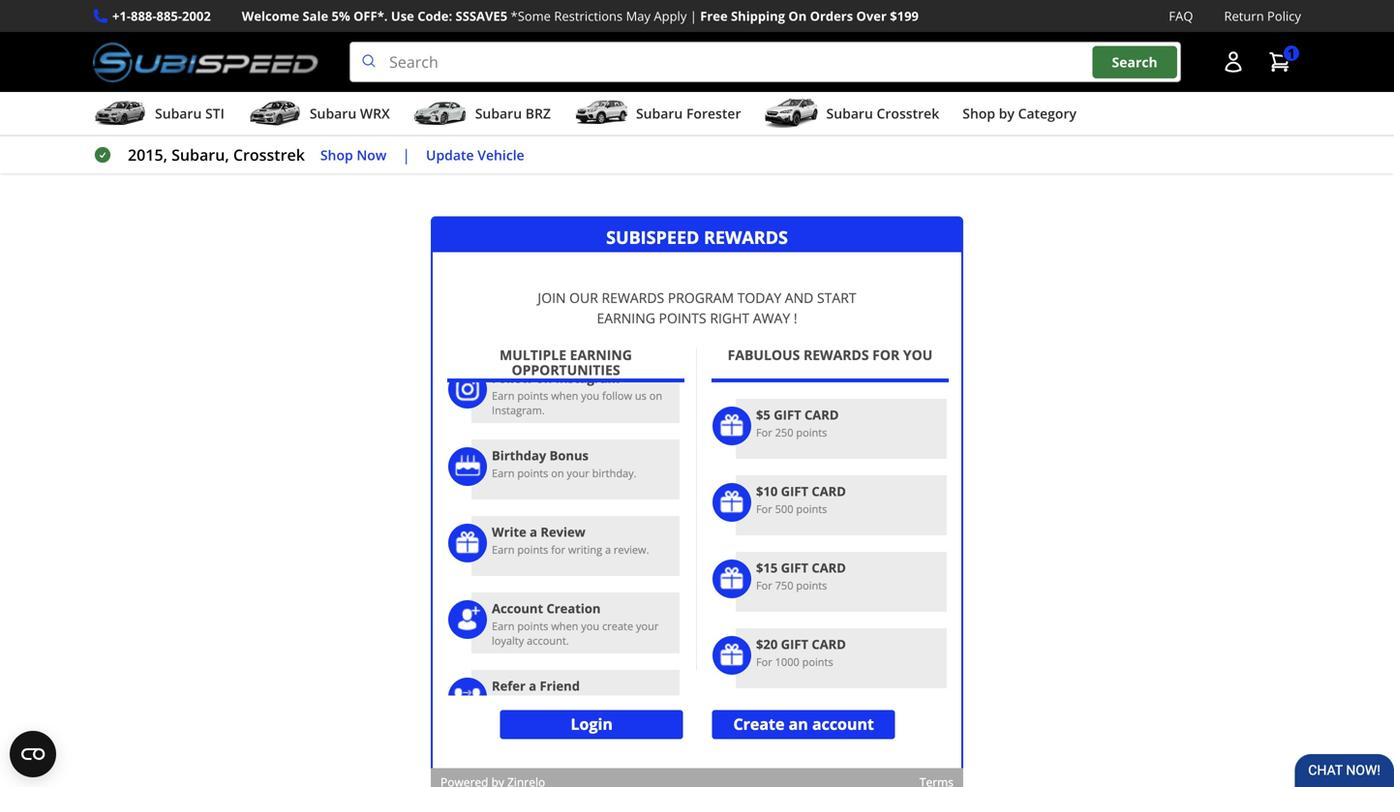 Task type: vqa. For each thing, say whether or not it's contained in the screenshot.
SSSAVE5
yes



Task type: describe. For each thing, give the bounding box(es) containing it.
update vehicle
[[426, 146, 525, 164]]

apply
[[654, 7, 687, 25]]

off*.
[[354, 7, 388, 25]]

888-
[[131, 7, 156, 25]]

shop for shop by category
[[963, 104, 996, 123]]

885-
[[156, 7, 182, 25]]

subaru crosstrek
[[827, 104, 940, 123]]

open widget image
[[10, 731, 56, 778]]

welcome
[[242, 7, 299, 25]]

subaru wrx
[[310, 104, 390, 123]]

update vehicle button
[[426, 144, 525, 166]]

*some
[[511, 7, 551, 25]]

return
[[1225, 7, 1265, 25]]

policy
[[1268, 7, 1302, 25]]

category
[[1019, 104, 1077, 123]]

vehicle
[[478, 146, 525, 164]]

a subaru wrx thumbnail image image
[[248, 99, 302, 128]]

update
[[426, 146, 474, 164]]

a subaru forester thumbnail image image
[[574, 99, 629, 128]]

faq link
[[1169, 6, 1194, 26]]

restrictions
[[554, 7, 623, 25]]

hippogallery:original image
[[93, 0, 1302, 155]]

+1-888-885-2002
[[112, 7, 211, 25]]

a subaru crosstrek thumbnail image image
[[765, 99, 819, 128]]

shipping
[[731, 7, 786, 25]]

wrx
[[360, 104, 390, 123]]

may
[[626, 7, 651, 25]]

subaru for subaru sti
[[155, 104, 202, 123]]

1 vertical spatial crosstrek
[[233, 144, 305, 165]]

$199
[[890, 7, 919, 25]]

subaru sti
[[155, 104, 225, 123]]

subaru wrx button
[[248, 96, 390, 135]]

subaru,
[[172, 144, 229, 165]]

return policy
[[1225, 7, 1302, 25]]

return policy link
[[1225, 6, 1302, 26]]

shop by category button
[[963, 96, 1077, 135]]

subaru forester
[[636, 104, 741, 123]]

shop now
[[320, 146, 387, 164]]

2015, subaru, crosstrek
[[128, 144, 305, 165]]

subaru sti button
[[93, 96, 225, 135]]

by
[[999, 104, 1015, 123]]

shop by category
[[963, 104, 1077, 123]]

0 horizontal spatial |
[[402, 144, 411, 165]]



Task type: locate. For each thing, give the bounding box(es) containing it.
free
[[701, 7, 728, 25]]

faq
[[1169, 7, 1194, 25]]

5 subaru from the left
[[827, 104, 874, 123]]

orders
[[810, 7, 853, 25]]

shop left now
[[320, 146, 353, 164]]

|
[[690, 7, 697, 25], [402, 144, 411, 165]]

subaru right a subaru crosstrek thumbnail image
[[827, 104, 874, 123]]

subaru brz
[[475, 104, 551, 123]]

+1-
[[112, 7, 131, 25]]

subaru brz button
[[413, 96, 551, 135]]

subaru for subaru brz
[[475, 104, 522, 123]]

3 subaru from the left
[[475, 104, 522, 123]]

0 horizontal spatial shop
[[320, 146, 353, 164]]

2002
[[182, 7, 211, 25]]

shop inside dropdown button
[[963, 104, 996, 123]]

on
[[789, 7, 807, 25]]

now
[[357, 146, 387, 164]]

2 subaru from the left
[[310, 104, 357, 123]]

1
[[1288, 44, 1296, 62]]

subaru for subaru forester
[[636, 104, 683, 123]]

subaru left the wrx
[[310, 104, 357, 123]]

1 horizontal spatial crosstrek
[[877, 104, 940, 123]]

5%
[[332, 7, 350, 25]]

subaru crosstrek button
[[765, 96, 940, 135]]

shop now link
[[320, 144, 387, 166]]

dialog
[[431, 217, 964, 787]]

subaru for subaru crosstrek
[[827, 104, 874, 123]]

crosstrek
[[877, 104, 940, 123], [233, 144, 305, 165]]

crosstrek inside subaru crosstrek dropdown button
[[877, 104, 940, 123]]

code:
[[418, 7, 452, 25]]

subaru left forester
[[636, 104, 683, 123]]

1 horizontal spatial shop
[[963, 104, 996, 123]]

search input field
[[350, 42, 1182, 82]]

0 vertical spatial shop
[[963, 104, 996, 123]]

button image
[[1222, 50, 1246, 74]]

subaru left brz
[[475, 104, 522, 123]]

1 subaru from the left
[[155, 104, 202, 123]]

shop
[[963, 104, 996, 123], [320, 146, 353, 164]]

brz
[[526, 104, 551, 123]]

2015,
[[128, 144, 168, 165]]

subaru
[[155, 104, 202, 123], [310, 104, 357, 123], [475, 104, 522, 123], [636, 104, 683, 123], [827, 104, 874, 123]]

welcome sale 5% off*. use code: sssave5 *some restrictions may apply | free shipping on orders over $199
[[242, 7, 919, 25]]

| left free on the top of page
[[690, 7, 697, 25]]

a subaru sti thumbnail image image
[[93, 99, 147, 128]]

subispeed logo image
[[93, 42, 319, 82]]

0 vertical spatial crosstrek
[[877, 104, 940, 123]]

sti
[[205, 104, 225, 123]]

1 horizontal spatial |
[[690, 7, 697, 25]]

use
[[391, 7, 414, 25]]

forester
[[687, 104, 741, 123]]

+1-888-885-2002 link
[[112, 6, 211, 26]]

search button
[[1093, 46, 1178, 78]]

subaru left the sti
[[155, 104, 202, 123]]

subaru for subaru wrx
[[310, 104, 357, 123]]

1 button
[[1259, 43, 1302, 81]]

search
[[1112, 53, 1158, 71]]

4 subaru from the left
[[636, 104, 683, 123]]

0 vertical spatial |
[[690, 7, 697, 25]]

sssave5
[[456, 7, 508, 25]]

| right now
[[402, 144, 411, 165]]

a subaru brz thumbnail image image
[[413, 99, 468, 128]]

over
[[857, 7, 887, 25]]

shop for shop now
[[320, 146, 353, 164]]

subaru forester button
[[574, 96, 741, 135]]

0 horizontal spatial crosstrek
[[233, 144, 305, 165]]

shop left by at top
[[963, 104, 996, 123]]

1 vertical spatial |
[[402, 144, 411, 165]]

sale
[[303, 7, 329, 25]]

1 vertical spatial shop
[[320, 146, 353, 164]]



